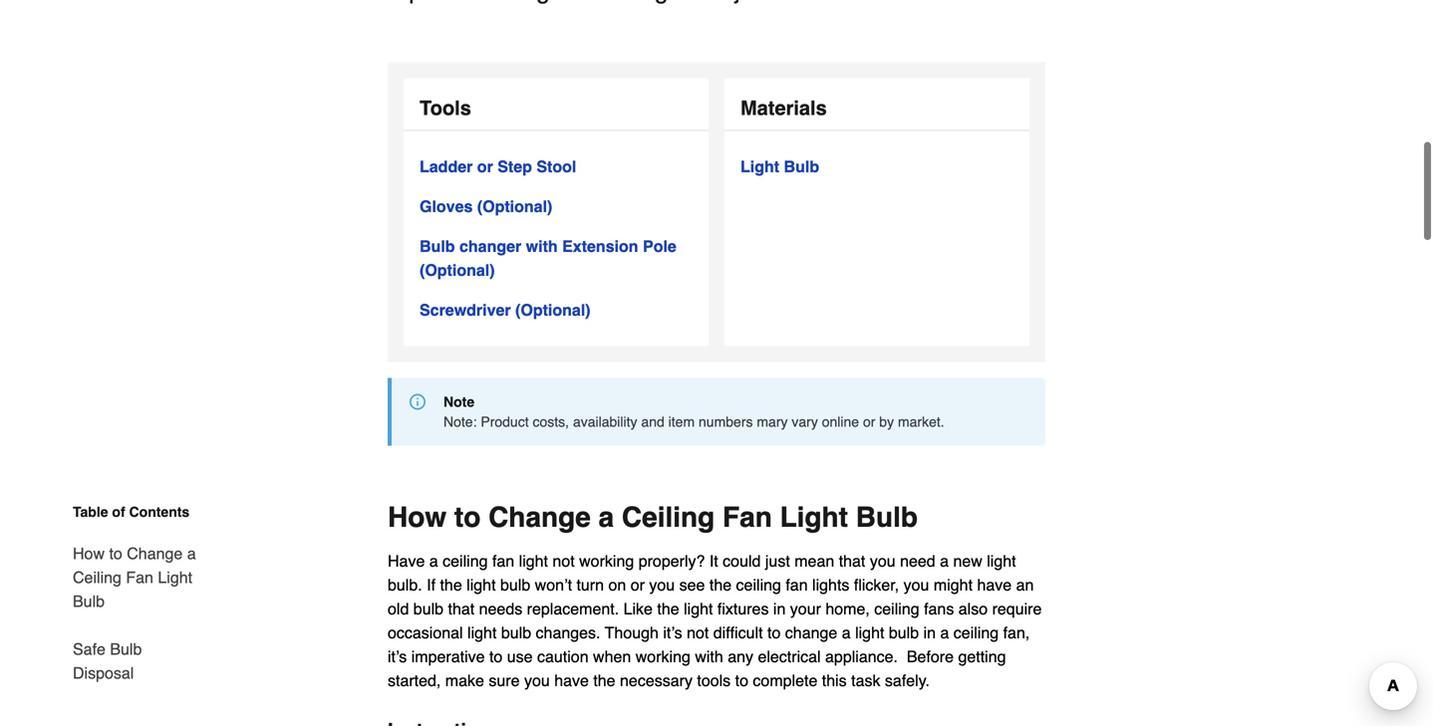 Task type: describe. For each thing, give the bounding box(es) containing it.
change inside how to change a ceiling fan light bulb
[[127, 545, 183, 563]]

it
[[710, 553, 719, 571]]

gloves (optional)
[[420, 198, 553, 216]]

market.
[[898, 414, 945, 430]]

imperative
[[412, 648, 485, 667]]

have
[[388, 553, 425, 571]]

change
[[785, 624, 838, 643]]

a up if
[[430, 553, 438, 571]]

light bulb
[[741, 158, 820, 176]]

changes.
[[536, 624, 601, 643]]

bulb inside safe bulb disposal
[[110, 641, 142, 659]]

gloves
[[420, 198, 473, 216]]

make
[[445, 672, 485, 691]]

(optional) inside bulb changer with extension pole (optional)
[[420, 261, 495, 280]]

turn
[[577, 576, 604, 595]]

bulb down if
[[414, 600, 444, 619]]

fans
[[924, 600, 955, 619]]

ceiling right "have"
[[443, 553, 488, 571]]

replacement.
[[527, 600, 619, 619]]

contents
[[129, 505, 190, 520]]

a down home,
[[842, 624, 851, 643]]

0 vertical spatial fan
[[492, 553, 515, 571]]

(optional) for gloves (optional)
[[477, 198, 553, 216]]

use
[[507, 648, 533, 667]]

fan inside how to change a ceiling fan light bulb
[[126, 569, 153, 587]]

by
[[880, 414, 894, 430]]

if
[[427, 576, 436, 595]]

1 vertical spatial fan
[[786, 576, 808, 595]]

0 vertical spatial have
[[978, 576, 1012, 595]]

safe bulb disposal
[[73, 641, 142, 683]]

a left new
[[940, 553, 949, 571]]

caution
[[537, 648, 589, 667]]

to down the any on the right bottom of the page
[[735, 672, 749, 691]]

light up needs
[[467, 576, 496, 595]]

mary
[[757, 414, 788, 430]]

extension
[[562, 237, 639, 256]]

the down when
[[594, 672, 616, 691]]

1 horizontal spatial working
[[636, 648, 691, 667]]

light down needs
[[468, 624, 497, 643]]

note
[[444, 395, 475, 410]]

ceiling down also
[[954, 624, 999, 643]]

you down properly?
[[649, 576, 675, 595]]

just
[[766, 553, 790, 571]]

pole
[[643, 237, 677, 256]]

ladder or step stool link
[[420, 155, 577, 179]]

item
[[669, 414, 695, 430]]

old
[[388, 600, 409, 619]]

have a ceiling fan light not working properly? it could just mean that you need a new light bulb. if the light bulb won't turn on or you see the ceiling fan lights flicker, you might have an old bulb that needs replacement. like the light fixtures in your home, ceiling fans also require occasional light bulb changes. though it's not difficult to change a light bulb in a ceiling fan, it's imperative to use caution when working with any electrical appliance.  before getting started, make sure you have the necessary tools to complete this task safely.
[[388, 553, 1042, 691]]

screwdriver (optional) link
[[420, 299, 591, 323]]

0 vertical spatial in
[[774, 600, 786, 619]]

how to change a ceiling fan light bulb link
[[73, 530, 206, 626]]

0 vertical spatial or
[[477, 158, 493, 176]]

1 horizontal spatial how to change a ceiling fan light bulb
[[388, 502, 918, 534]]

1 horizontal spatial it's
[[663, 624, 683, 643]]

task
[[852, 672, 881, 691]]

1 horizontal spatial change
[[489, 502, 591, 534]]

might
[[934, 576, 973, 595]]

ceiling up the fixtures
[[736, 576, 782, 595]]

bulb inside how to change a ceiling fan light bulb link
[[73, 593, 105, 611]]

or inside note note: product costs, availability and item numbers mary vary online or by market.
[[863, 414, 876, 430]]

fan,
[[1004, 624, 1030, 643]]

numbers
[[699, 414, 753, 430]]

an
[[1017, 576, 1034, 595]]

light up won't
[[519, 553, 548, 571]]

1 vertical spatial in
[[924, 624, 936, 643]]

how to change a ceiling fan light bulb inside table of contents element
[[73, 545, 196, 611]]

flicker,
[[854, 576, 900, 595]]

screwdriver
[[420, 301, 511, 320]]

you down need
[[904, 576, 930, 595]]

with inside have a ceiling fan light not working properly? it could just mean that you need a new light bulb. if the light bulb won't turn on or you see the ceiling fan lights flicker, you might have an old bulb that needs replacement. like the light fixtures in your home, ceiling fans also require occasional light bulb changes. though it's not difficult to change a light bulb in a ceiling fan, it's imperative to use caution when working with any electrical appliance.  before getting started, make sure you have the necessary tools to complete this task safely.
[[695, 648, 724, 667]]

bulb up need
[[856, 502, 918, 534]]

started,
[[388, 672, 441, 691]]

bulb up before
[[889, 624, 919, 643]]

how inside how to change a ceiling fan light bulb
[[73, 545, 105, 563]]

any
[[728, 648, 754, 667]]

bulb changer with extension pole (optional)
[[420, 237, 677, 280]]

ladder or step stool
[[420, 158, 577, 176]]

vary
[[792, 414, 818, 430]]

table of contents element
[[57, 503, 206, 686]]

note:
[[444, 414, 477, 430]]

light down see
[[684, 600, 713, 619]]

safe bulb disposal link
[[73, 626, 206, 686]]

table of contents
[[73, 505, 190, 520]]

tools
[[420, 97, 471, 120]]

the right like
[[657, 600, 680, 619]]

properly?
[[639, 553, 705, 571]]

ceiling down the flicker, on the bottom of page
[[875, 600, 920, 619]]

of
[[112, 505, 125, 520]]

1 vertical spatial not
[[687, 624, 709, 643]]

bulb inside light bulb 'link'
[[784, 158, 820, 176]]

like
[[624, 600, 653, 619]]

light inside table of contents element
[[158, 569, 193, 587]]

ladder
[[420, 158, 473, 176]]

bulb.
[[388, 576, 422, 595]]

before
[[907, 648, 954, 667]]

complete
[[753, 672, 818, 691]]



Task type: vqa. For each thing, say whether or not it's contained in the screenshot.
shop associated with shop All Departments
no



Task type: locate. For each thing, give the bounding box(es) containing it.
1 horizontal spatial or
[[631, 576, 645, 595]]

0 vertical spatial fan
[[723, 502, 773, 534]]

that left needs
[[448, 600, 475, 619]]

0 vertical spatial not
[[553, 553, 575, 571]]

light up mean
[[780, 502, 848, 534]]

it's right the though
[[663, 624, 683, 643]]

2 vertical spatial light
[[158, 569, 193, 587]]

mean
[[795, 553, 835, 571]]

not up won't
[[553, 553, 575, 571]]

bulb changer with extension pole (optional) link
[[420, 235, 693, 283]]

that
[[839, 553, 866, 571], [448, 600, 475, 619]]

the
[[440, 576, 462, 595], [710, 576, 732, 595], [657, 600, 680, 619], [594, 672, 616, 691]]

or
[[477, 158, 493, 176], [863, 414, 876, 430], [631, 576, 645, 595]]

1 horizontal spatial ceiling
[[622, 502, 715, 534]]

1 horizontal spatial with
[[695, 648, 724, 667]]

1 horizontal spatial not
[[687, 624, 709, 643]]

disposal
[[73, 665, 134, 683]]

0 horizontal spatial how
[[73, 545, 105, 563]]

safe
[[73, 641, 106, 659]]

1 vertical spatial light
[[780, 502, 848, 534]]

light down home,
[[856, 624, 885, 643]]

need
[[900, 553, 936, 571]]

fan up the "could"
[[723, 502, 773, 534]]

in up before
[[924, 624, 936, 643]]

1 vertical spatial fan
[[126, 569, 153, 587]]

when
[[593, 648, 631, 667]]

0 vertical spatial (optional)
[[477, 198, 553, 216]]

0 horizontal spatial how to change a ceiling fan light bulb
[[73, 545, 196, 611]]

1 vertical spatial ceiling
[[73, 569, 122, 587]]

to down note:
[[455, 502, 481, 534]]

on
[[609, 576, 626, 595]]

sure
[[489, 672, 520, 691]]

a down contents
[[187, 545, 196, 563]]

safely.
[[885, 672, 930, 691]]

2 horizontal spatial or
[[863, 414, 876, 430]]

or right on
[[631, 576, 645, 595]]

not left difficult
[[687, 624, 709, 643]]

have down caution
[[555, 672, 589, 691]]

bulb up 'use'
[[501, 624, 532, 643]]

light
[[519, 553, 548, 571], [987, 553, 1017, 571], [467, 576, 496, 595], [684, 600, 713, 619], [468, 624, 497, 643], [856, 624, 885, 643]]

and
[[642, 414, 665, 430]]

product
[[481, 414, 529, 430]]

bulb down "gloves"
[[420, 237, 455, 256]]

change
[[489, 502, 591, 534], [127, 545, 183, 563]]

with inside bulb changer with extension pole (optional)
[[526, 237, 558, 256]]

1 vertical spatial (optional)
[[420, 261, 495, 280]]

change down contents
[[127, 545, 183, 563]]

0 horizontal spatial or
[[477, 158, 493, 176]]

1 vertical spatial with
[[695, 648, 724, 667]]

ceiling down the table
[[73, 569, 122, 587]]

fan up your
[[786, 576, 808, 595]]

though
[[605, 624, 659, 643]]

fan
[[723, 502, 773, 534], [126, 569, 153, 587]]

a
[[599, 502, 614, 534], [187, 545, 196, 563], [430, 553, 438, 571], [940, 553, 949, 571], [842, 624, 851, 643], [941, 624, 950, 643]]

0 vertical spatial change
[[489, 502, 591, 534]]

screwdriver (optional)
[[420, 301, 591, 320]]

occasional
[[388, 624, 463, 643]]

how to change a ceiling fan light bulb down "table of contents"
[[73, 545, 196, 611]]

0 horizontal spatial it's
[[388, 648, 407, 667]]

with up tools at the bottom
[[695, 648, 724, 667]]

stool
[[537, 158, 577, 176]]

1 horizontal spatial how
[[388, 502, 447, 534]]

light
[[741, 158, 780, 176], [780, 502, 848, 534], [158, 569, 193, 587]]

to
[[455, 502, 481, 534], [109, 545, 122, 563], [768, 624, 781, 643], [490, 648, 503, 667], [735, 672, 749, 691]]

how to change a ceiling fan light bulb up properly?
[[388, 502, 918, 534]]

fan down "table of contents"
[[126, 569, 153, 587]]

to down "of"
[[109, 545, 122, 563]]

0 vertical spatial how to change a ceiling fan light bulb
[[388, 502, 918, 534]]

the down the "it"
[[710, 576, 732, 595]]

your
[[790, 600, 821, 619]]

1 vertical spatial have
[[555, 672, 589, 691]]

how up "have"
[[388, 502, 447, 534]]

this
[[822, 672, 847, 691]]

fan up needs
[[492, 553, 515, 571]]

fixtures
[[718, 600, 769, 619]]

0 vertical spatial with
[[526, 237, 558, 256]]

tools
[[697, 672, 731, 691]]

gloves (optional) link
[[420, 195, 553, 219]]

0 horizontal spatial ceiling
[[73, 569, 122, 587]]

light bulb link
[[741, 155, 820, 179]]

1 horizontal spatial fan
[[786, 576, 808, 595]]

note note: product costs, availability and item numbers mary vary online or by market.
[[444, 395, 945, 430]]

working up necessary
[[636, 648, 691, 667]]

bulb
[[784, 158, 820, 176], [420, 237, 455, 256], [856, 502, 918, 534], [73, 593, 105, 611], [110, 641, 142, 659]]

could
[[723, 553, 761, 571]]

materials
[[741, 97, 827, 120]]

0 vertical spatial light
[[741, 158, 780, 176]]

changer
[[460, 237, 522, 256]]

it's
[[663, 624, 683, 643], [388, 648, 407, 667]]

0 horizontal spatial have
[[555, 672, 589, 691]]

won't
[[535, 576, 572, 595]]

light up an
[[987, 553, 1017, 571]]

change up won't
[[489, 502, 591, 534]]

bulb inside bulb changer with extension pole (optional)
[[420, 237, 455, 256]]

in
[[774, 600, 786, 619], [924, 624, 936, 643]]

bulb
[[500, 576, 531, 595], [414, 600, 444, 619], [501, 624, 532, 643], [889, 624, 919, 643]]

costs,
[[533, 414, 569, 430]]

(optional) down bulb changer with extension pole (optional) 'link'
[[516, 301, 591, 320]]

(optional) down 'step'
[[477, 198, 553, 216]]

with right changer
[[526, 237, 558, 256]]

light inside 'link'
[[741, 158, 780, 176]]

ceiling up properly?
[[622, 502, 715, 534]]

online
[[822, 414, 860, 430]]

0 horizontal spatial in
[[774, 600, 786, 619]]

0 vertical spatial ceiling
[[622, 502, 715, 534]]

2 vertical spatial or
[[631, 576, 645, 595]]

have left an
[[978, 576, 1012, 595]]

that up lights
[[839, 553, 866, 571]]

0 horizontal spatial that
[[448, 600, 475, 619]]

1 vertical spatial working
[[636, 648, 691, 667]]

a down fans
[[941, 624, 950, 643]]

1 vertical spatial that
[[448, 600, 475, 619]]

getting
[[959, 648, 1007, 667]]

new
[[954, 553, 983, 571]]

difficult
[[714, 624, 763, 643]]

necessary
[[620, 672, 693, 691]]

bulb up needs
[[500, 576, 531, 595]]

ceiling inside how to change a ceiling fan light bulb
[[73, 569, 122, 587]]

electrical
[[758, 648, 821, 667]]

1 horizontal spatial have
[[978, 576, 1012, 595]]

light down materials
[[741, 158, 780, 176]]

0 vertical spatial that
[[839, 553, 866, 571]]

info image
[[410, 395, 426, 410]]

0 horizontal spatial fan
[[492, 553, 515, 571]]

home,
[[826, 600, 870, 619]]

you up the flicker, on the bottom of page
[[870, 553, 896, 571]]

fan
[[492, 553, 515, 571], [786, 576, 808, 595]]

ceiling
[[443, 553, 488, 571], [736, 576, 782, 595], [875, 600, 920, 619], [954, 624, 999, 643]]

bulb down materials
[[784, 158, 820, 176]]

a up on
[[599, 502, 614, 534]]

have
[[978, 576, 1012, 595], [555, 672, 589, 691]]

0 horizontal spatial with
[[526, 237, 558, 256]]

table
[[73, 505, 108, 520]]

0 vertical spatial it's
[[663, 624, 683, 643]]

0 horizontal spatial working
[[579, 553, 634, 571]]

how
[[388, 502, 447, 534], [73, 545, 105, 563]]

or left 'step'
[[477, 158, 493, 176]]

to up electrical
[[768, 624, 781, 643]]

it's up started,
[[388, 648, 407, 667]]

1 vertical spatial change
[[127, 545, 183, 563]]

0 vertical spatial how
[[388, 502, 447, 534]]

see
[[680, 576, 705, 595]]

0 vertical spatial working
[[579, 553, 634, 571]]

to left 'use'
[[490, 648, 503, 667]]

to inside how to change a ceiling fan light bulb
[[109, 545, 122, 563]]

working up on
[[579, 553, 634, 571]]

1 vertical spatial or
[[863, 414, 876, 430]]

lights
[[813, 576, 850, 595]]

1 horizontal spatial fan
[[723, 502, 773, 534]]

working
[[579, 553, 634, 571], [636, 648, 691, 667]]

light down contents
[[158, 569, 193, 587]]

bulb up disposal
[[110, 641, 142, 659]]

1 vertical spatial how to change a ceiling fan light bulb
[[73, 545, 196, 611]]

2 vertical spatial (optional)
[[516, 301, 591, 320]]

in left your
[[774, 600, 786, 619]]

require
[[993, 600, 1042, 619]]

or left by
[[863, 414, 876, 430]]

1 horizontal spatial that
[[839, 553, 866, 571]]

step
[[498, 158, 532, 176]]

needs
[[479, 600, 523, 619]]

1 vertical spatial it's
[[388, 648, 407, 667]]

also
[[959, 600, 988, 619]]

or inside have a ceiling fan light not working properly? it could just mean that you need a new light bulb. if the light bulb won't turn on or you see the ceiling fan lights flicker, you might have an old bulb that needs replacement. like the light fixtures in your home, ceiling fans also require occasional light bulb changes. though it's not difficult to change a light bulb in a ceiling fan, it's imperative to use caution when working with any electrical appliance.  before getting started, make sure you have the necessary tools to complete this task safely.
[[631, 576, 645, 595]]

0 horizontal spatial change
[[127, 545, 183, 563]]

you down 'use'
[[524, 672, 550, 691]]

(optional) for screwdriver (optional)
[[516, 301, 591, 320]]

0 horizontal spatial fan
[[126, 569, 153, 587]]

how down the table
[[73, 545, 105, 563]]

how to change a ceiling fan light bulb
[[388, 502, 918, 534], [73, 545, 196, 611]]

availability
[[573, 414, 638, 430]]

the right if
[[440, 576, 462, 595]]

bulb up safe
[[73, 593, 105, 611]]

(optional) up screwdriver at the left top
[[420, 261, 495, 280]]

1 horizontal spatial in
[[924, 624, 936, 643]]

1 vertical spatial how
[[73, 545, 105, 563]]

0 horizontal spatial not
[[553, 553, 575, 571]]



